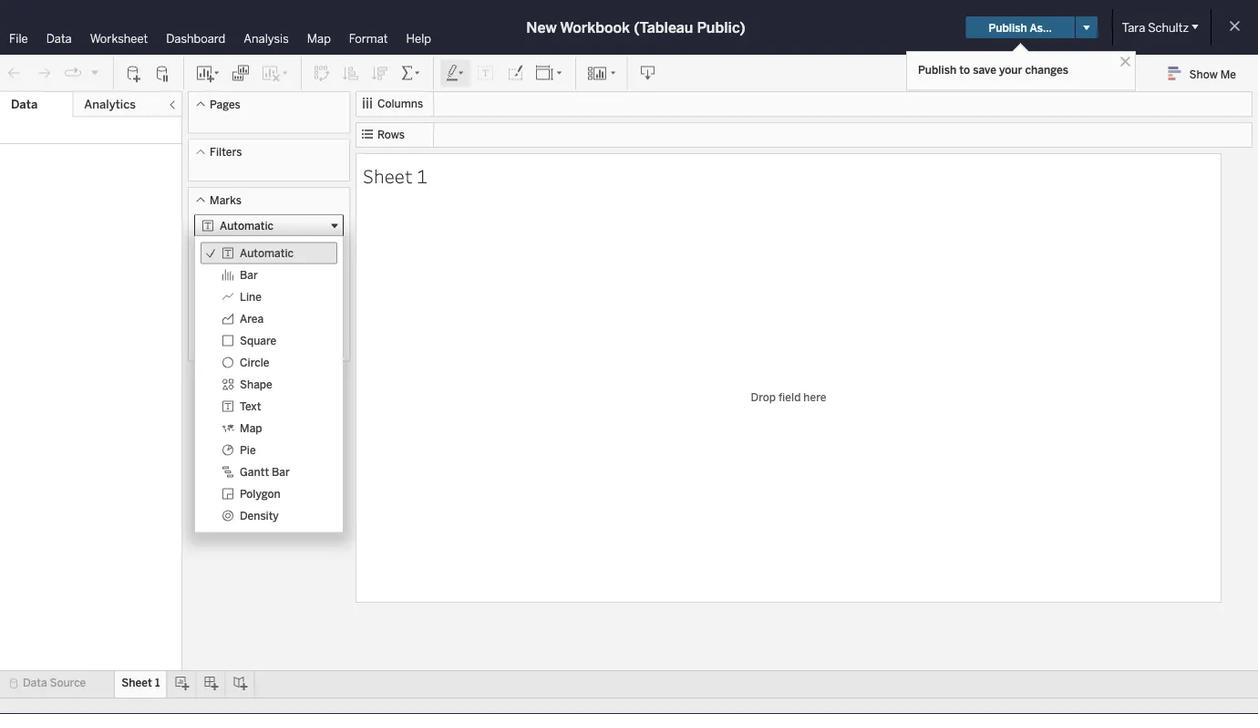 Task type: describe. For each thing, give the bounding box(es) containing it.
pages
[[210, 98, 241, 111]]

clear sheet image
[[261, 64, 290, 83]]

shape
[[240, 378, 273, 391]]

new workbook (tableau public)
[[527, 19, 746, 36]]

drop
[[751, 390, 776, 403]]

1 vertical spatial automatic
[[240, 246, 294, 260]]

area
[[240, 312, 264, 325]]

1 vertical spatial bar
[[272, 465, 290, 479]]

source
[[50, 676, 86, 690]]

publish for publish as...
[[989, 21, 1028, 34]]

1 vertical spatial data
[[11, 97, 38, 112]]

show me button
[[1161, 59, 1253, 88]]

2 vertical spatial data
[[23, 676, 47, 690]]

new worksheet image
[[195, 64, 221, 83]]

as...
[[1030, 21, 1052, 34]]

your
[[1000, 63, 1023, 76]]

square
[[240, 334, 277, 347]]

filters
[[210, 145, 242, 159]]

1 horizontal spatial replay animation image
[[89, 67, 100, 78]]

changes
[[1026, 63, 1069, 76]]

new data source image
[[125, 64, 143, 83]]

pause auto updates image
[[154, 64, 172, 83]]

0 horizontal spatial replay animation image
[[64, 64, 82, 82]]

format workbook image
[[506, 64, 524, 83]]

detail
[[203, 320, 231, 332]]

rows
[[378, 128, 405, 141]]

workbook
[[560, 19, 630, 36]]

tooltip
[[253, 320, 285, 332]]

collapse image
[[167, 99, 178, 110]]

me
[[1221, 67, 1237, 80]]

color
[[204, 269, 230, 281]]

marks
[[210, 193, 242, 207]]

automatic inside popup button
[[220, 219, 274, 232]]

publish as... button
[[966, 16, 1075, 38]]

gantt
[[240, 465, 269, 479]]

close image
[[1117, 53, 1135, 70]]

0 vertical spatial map
[[307, 31, 331, 46]]

redo image
[[35, 64, 53, 83]]

fit image
[[535, 64, 565, 83]]

publish for publish to save your changes
[[918, 63, 957, 76]]

field
[[779, 390, 801, 403]]

gantt bar
[[240, 465, 290, 479]]

to
[[960, 63, 971, 76]]

save
[[973, 63, 997, 76]]

text
[[240, 400, 261, 413]]

circle
[[240, 356, 270, 369]]

show
[[1190, 67, 1218, 80]]

analysis
[[244, 31, 289, 46]]

file
[[9, 31, 28, 46]]

show me
[[1190, 67, 1237, 80]]



Task type: vqa. For each thing, say whether or not it's contained in the screenshot.
"See new and inspiring data visualizations featured every weekday" element
no



Task type: locate. For each thing, give the bounding box(es) containing it.
show labels image
[[477, 64, 495, 83]]

publish left to
[[918, 63, 957, 76]]

data source
[[23, 676, 86, 690]]

1 horizontal spatial sheet
[[363, 163, 413, 188]]

download image
[[639, 64, 658, 83]]

0 horizontal spatial bar
[[240, 268, 258, 282]]

0 vertical spatial bar
[[240, 268, 258, 282]]

format
[[349, 31, 388, 46]]

sheet right source
[[122, 676, 152, 690]]

worksheet
[[90, 31, 148, 46]]

0 horizontal spatial publish
[[918, 63, 957, 76]]

public)
[[697, 19, 746, 36]]

0 vertical spatial sheet
[[363, 163, 413, 188]]

pie
[[240, 444, 256, 457]]

sheet down rows at the left of page
[[363, 163, 413, 188]]

1 horizontal spatial bar
[[272, 465, 290, 479]]

1 horizontal spatial map
[[307, 31, 331, 46]]

0 horizontal spatial sheet 1
[[122, 676, 160, 690]]

automatic down marks
[[220, 219, 274, 232]]

show/hide cards image
[[587, 64, 617, 83]]

publish as...
[[989, 21, 1052, 34]]

data left source
[[23, 676, 47, 690]]

schultz
[[1149, 20, 1189, 35]]

1 horizontal spatial sheet 1
[[363, 163, 428, 188]]

data up redo "image"
[[46, 31, 72, 46]]

0 horizontal spatial sheet
[[122, 676, 152, 690]]

bar left "size"
[[240, 268, 258, 282]]

tara schultz
[[1123, 20, 1189, 35]]

1 vertical spatial sheet
[[122, 676, 152, 690]]

0 vertical spatial publish
[[989, 21, 1028, 34]]

data down undo icon
[[11, 97, 38, 112]]

1
[[417, 163, 428, 188], [155, 676, 160, 690]]

(tableau
[[634, 19, 694, 36]]

help
[[406, 31, 431, 46]]

0 vertical spatial sheet 1
[[363, 163, 428, 188]]

replay animation image
[[64, 64, 82, 82], [89, 67, 100, 78]]

replay animation image right redo "image"
[[64, 64, 82, 82]]

1 horizontal spatial publish
[[989, 21, 1028, 34]]

sheet 1 right source
[[122, 676, 160, 690]]

map
[[307, 31, 331, 46], [240, 422, 262, 435]]

drop field here
[[751, 390, 827, 403]]

0 horizontal spatial 1
[[155, 676, 160, 690]]

sheet
[[363, 163, 413, 188], [122, 676, 152, 690]]

duplicate image
[[232, 64, 250, 83]]

undo image
[[5, 64, 24, 83]]

tara
[[1123, 20, 1146, 35]]

1 right source
[[155, 676, 160, 690]]

new
[[527, 19, 557, 36]]

sort ascending image
[[342, 64, 360, 83]]

1 vertical spatial map
[[240, 422, 262, 435]]

map inside list box
[[240, 422, 262, 435]]

replay animation image up analytics at the top left
[[89, 67, 100, 78]]

automatic up "size"
[[240, 246, 294, 260]]

swap rows and columns image
[[313, 64, 331, 83]]

totals image
[[400, 64, 422, 83]]

sheet 1
[[363, 163, 428, 188], [122, 676, 160, 690]]

bar
[[240, 268, 258, 282], [272, 465, 290, 479]]

0 vertical spatial data
[[46, 31, 72, 46]]

0 vertical spatial 1
[[417, 163, 428, 188]]

sort descending image
[[371, 64, 389, 83]]

highlight image
[[445, 64, 466, 83]]

polygon
[[240, 487, 281, 501]]

publish to save your changes
[[918, 63, 1069, 76]]

size
[[259, 269, 279, 281]]

map down the text
[[240, 422, 262, 435]]

list box
[[195, 237, 343, 532]]

0 vertical spatial automatic
[[220, 219, 274, 232]]

bar right gantt
[[272, 465, 290, 479]]

columns
[[378, 97, 423, 110]]

here
[[804, 390, 827, 403]]

automatic button
[[194, 215, 344, 237]]

analytics
[[84, 97, 136, 112]]

dashboard
[[166, 31, 226, 46]]

publish left as...
[[989, 21, 1028, 34]]

map up swap rows and columns icon
[[307, 31, 331, 46]]

automatic
[[220, 219, 274, 232], [240, 246, 294, 260]]

1 down the columns on the left
[[417, 163, 428, 188]]

line
[[240, 290, 262, 304]]

density
[[240, 509, 279, 522]]

1 horizontal spatial 1
[[417, 163, 428, 188]]

data
[[46, 31, 72, 46], [11, 97, 38, 112], [23, 676, 47, 690]]

sheet 1 down rows at the left of page
[[363, 163, 428, 188]]

1 vertical spatial publish
[[918, 63, 957, 76]]

1 vertical spatial 1
[[155, 676, 160, 690]]

publish
[[989, 21, 1028, 34], [918, 63, 957, 76]]

publish inside button
[[989, 21, 1028, 34]]

list box containing automatic
[[195, 237, 343, 532]]

0 horizontal spatial map
[[240, 422, 262, 435]]

1 vertical spatial sheet 1
[[122, 676, 160, 690]]



